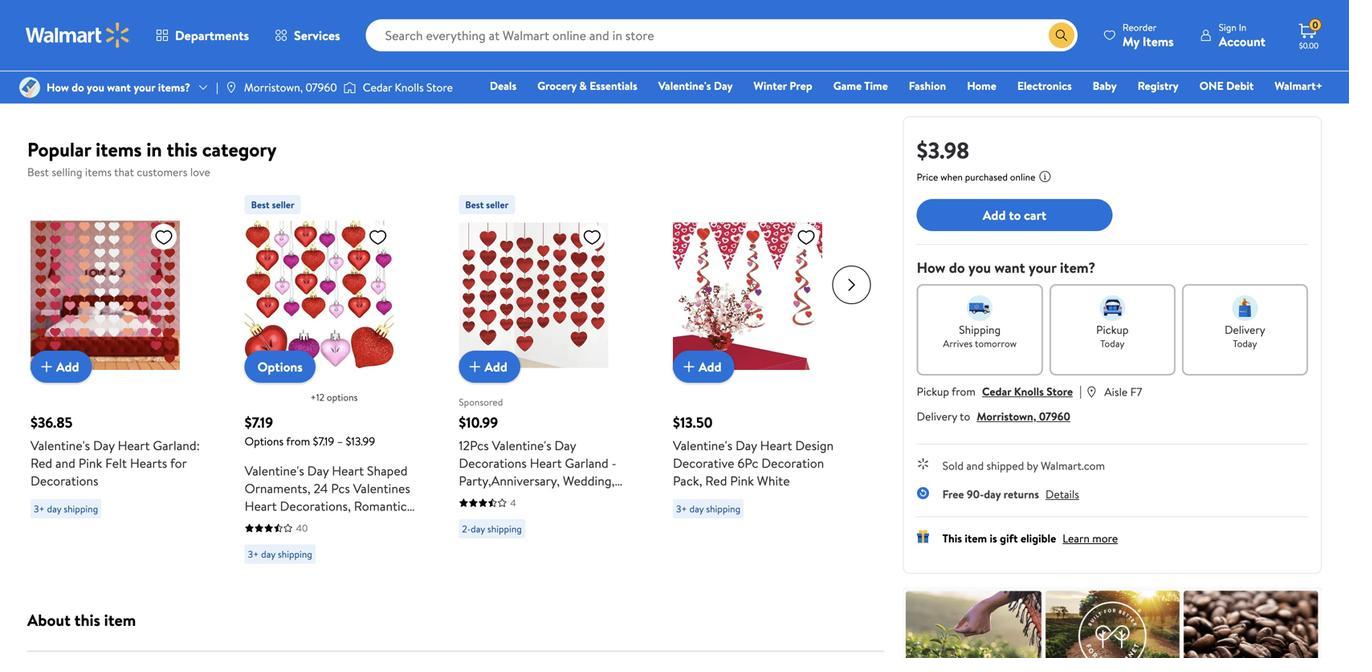Task type: describe. For each thing, give the bounding box(es) containing it.
pickup for pickup from cedar knolls store |
[[917, 384, 950, 400]]

cedar inside pickup from cedar knolls store |
[[982, 384, 1012, 400]]

1 vertical spatial decorations,
[[245, 533, 316, 551]]

+12
[[311, 391, 325, 404]]

sign
[[1219, 20, 1237, 34]]

purchased
[[965, 170, 1008, 184]]

grocery
[[538, 78, 577, 94]]

departments
[[175, 27, 249, 44]]

delivery to morristown, 07960
[[917, 409, 1071, 425]]

heart left party
[[245, 551, 277, 568]]

best for $7.19
[[251, 198, 270, 212]]

cedar knolls store
[[363, 79, 453, 95]]

valentine's day heart shaped ornaments, 24 pcs valentines heart decorations, romantic valentine's day hanging decorations, red pink silver heart shaped baubles for home wedding party valentines day image
[[245, 221, 394, 370]]

1 vertical spatial shaped
[[280, 551, 321, 568]]

store inside pickup from cedar knolls store |
[[1047, 384, 1073, 400]]

sign in account
[[1219, 20, 1266, 50]]

baubles
[[324, 551, 366, 568]]

to
[[156, 68, 167, 84]]

legal information image
[[1039, 170, 1052, 183]]

options link
[[245, 351, 316, 383]]

$10.99
[[459, 413, 498, 433]]

do for how do you want your item?
[[949, 258, 965, 278]]

day inside 'sponsored $10.99 12pcs valentine's day decorations heart garland - party,anniversary, wedding, hanging string decor supplies'
[[555, 437, 576, 455]]

 image for how do you want your items?
[[19, 77, 40, 98]]

to for delivery
[[960, 409, 971, 425]]

valentine's inside $36.85 valentine's day heart garland: red and pink felt hearts for decorations
[[31, 437, 90, 455]]

registry link
[[1131, 77, 1186, 94]]

1 vertical spatial valentines
[[329, 568, 386, 586]]

hanging inside the valentine's day heart shaped ornaments, 24 pcs valentines heart decorations, romantic valentine's day hanging decorations, red pink silver heart shaped baubles for home wedding party valentines day
[[332, 515, 378, 533]]

debit
[[1227, 78, 1254, 94]]

0 vertical spatial shaped
[[367, 462, 408, 480]]

red inside the valentine's day heart shaped ornaments, 24 pcs valentines heart decorations, romantic valentine's day hanging decorations, red pink silver heart shaped baubles for home wedding party valentines day
[[319, 533, 341, 551]]

how for how do you want your items?
[[47, 79, 69, 95]]

$13.50
[[673, 413, 713, 433]]

decorations inside $36.85 valentine's day heart garland: red and pink felt hearts for decorations
[[31, 472, 98, 490]]

time
[[865, 78, 888, 94]]

options inside $7.19 options from $7.19 – $13.99
[[245, 434, 284, 449]]

2-day shipping
[[462, 523, 522, 536]]

departments button
[[143, 16, 262, 55]]

–
[[337, 434, 343, 449]]

40
[[296, 522, 308, 535]]

delivery for to
[[917, 409, 958, 425]]

0 vertical spatial item
[[965, 531, 987, 547]]

heart left 24 at the left bottom of the page
[[245, 498, 277, 515]]

how for how do you want your item?
[[917, 258, 946, 278]]

home inside home link
[[967, 78, 997, 94]]

$13.99
[[346, 434, 375, 449]]

valentine's left 24 at the left bottom of the page
[[245, 462, 304, 480]]

f7
[[1131, 384, 1143, 400]]

walmart.com
[[1041, 458, 1105, 474]]

in
[[1239, 20, 1247, 34]]

price
[[917, 170, 939, 184]]

price when purchased online
[[917, 170, 1036, 184]]

best inside popular items in this category best selling items that customers love
[[27, 164, 49, 180]]

way
[[134, 68, 154, 84]]

0 horizontal spatial group
[[62, 27, 91, 43]]

party,anniversary,
[[459, 472, 560, 490]]

tomorrow
[[975, 337, 1017, 351]]

want for items?
[[107, 79, 131, 95]]

color
[[482, 48, 509, 63]]

aisle
[[1105, 384, 1128, 400]]

game time
[[834, 78, 888, 94]]

for inside $36.85 valentine's day heart garland: red and pink felt hearts for decorations
[[170, 455, 187, 472]]

about this item
[[27, 609, 136, 632]]

product group containing $10.99
[[459, 189, 638, 571]]

silver
[[371, 533, 401, 551]]

sign in to add to favorites list, valentine's day heart design decorative 6pc decoration pack, red pink white image
[[797, 227, 816, 247]]

selling
[[52, 164, 82, 180]]

-
[[612, 455, 617, 472]]

reorder
[[1123, 20, 1157, 34]]

material
[[482, 27, 523, 43]]

way to celebrate
[[134, 68, 218, 84]]

valentine's down search search field
[[659, 78, 711, 94]]

add to cart image for 12pcs valentine's day decorations heart garland - party,anniversary, wedding, hanging string decor supplies image
[[465, 357, 485, 377]]

from inside pickup from cedar knolls store |
[[952, 384, 976, 400]]

product group containing $7.19
[[245, 189, 424, 586]]

Search search field
[[366, 19, 1078, 51]]

valentine's day heart garland: red and pink felt hearts for decorations image
[[31, 221, 180, 370]]

red inside $36.85 valentine's day heart garland: red and pink felt hearts for decorations
[[31, 455, 52, 472]]

age group
[[40, 27, 91, 43]]

morristown, 07960 button
[[977, 409, 1071, 425]]

3+ for $36.85
[[34, 503, 45, 516]]

one debit
[[1200, 78, 1254, 94]]

adult character group brand
[[40, 27, 160, 84]]

pickup today
[[1097, 322, 1129, 351]]

$36.85 valentine's day heart garland: red and pink felt hearts for decorations
[[31, 413, 200, 490]]

deals
[[490, 78, 517, 94]]

$0.00
[[1300, 40, 1319, 51]]

 image for morristown, 07960
[[225, 81, 238, 94]]

wedding
[[245, 568, 293, 586]]

pack,
[[673, 472, 703, 490]]

to for add
[[1009, 206, 1021, 224]]

0 vertical spatial valentines
[[353, 480, 410, 498]]

decorative
[[673, 455, 735, 472]]

red,
[[547, 48, 568, 63]]

shipping down 4
[[488, 523, 522, 536]]

6pc
[[738, 455, 759, 472]]

search icon image
[[1055, 29, 1068, 42]]

returns
[[1004, 487, 1040, 503]]

deals link
[[483, 77, 524, 94]]

valentine's down ornaments,
[[245, 515, 304, 533]]

pcs
[[331, 480, 350, 498]]

shipping
[[959, 322, 1001, 338]]

popular items in this category best selling items that customers love
[[27, 136, 277, 180]]

valentine's day link
[[651, 77, 740, 94]]

seller for $10.99
[[486, 198, 509, 212]]

my
[[1123, 33, 1140, 50]]

you for how do you want your item?
[[969, 258, 991, 278]]

registry
[[1138, 78, 1179, 94]]

add button for $36.85
[[31, 351, 92, 383]]

type
[[512, 48, 534, 63]]

details button
[[1046, 487, 1080, 503]]

intent image for shipping image
[[967, 296, 993, 321]]

delivery today
[[1225, 322, 1266, 351]]

prep
[[790, 78, 813, 94]]

shipped
[[987, 458, 1024, 474]]

online
[[1010, 170, 1036, 184]]

shipping down the decorative
[[706, 503, 741, 516]]

grocery & essentials link
[[530, 77, 645, 94]]

1 horizontal spatial 3+
[[248, 548, 259, 562]]

1 vertical spatial $7.19
[[313, 434, 334, 449]]

today for pickup
[[1101, 337, 1125, 351]]

0 vertical spatial items
[[96, 136, 142, 163]]

want for item?
[[995, 258, 1026, 278]]

paper, plastic color type
[[482, 27, 611, 63]]

items?
[[158, 79, 190, 95]]

is
[[990, 531, 998, 547]]

electronics
[[1018, 78, 1072, 94]]

heart inside $36.85 valentine's day heart garland: red and pink felt hearts for decorations
[[118, 437, 150, 455]]

supplies
[[583, 490, 628, 508]]

12pcs
[[459, 437, 489, 455]]

game time link
[[826, 77, 896, 94]]

today for delivery
[[1234, 337, 1258, 351]]

day inside $36.85 valentine's day heart garland: red and pink felt hearts for decorations
[[93, 437, 115, 455]]

knolls inside pickup from cedar knolls store |
[[1014, 384, 1044, 400]]

12pcs valentine's day decorations heart garland - party,anniversary, wedding, hanging string decor supplies image
[[459, 221, 608, 370]]

electronics link
[[1011, 77, 1080, 94]]

your for items?
[[134, 79, 155, 95]]

this item is gift eligible learn more
[[943, 531, 1118, 547]]

sign in to add to favorites list, valentine's day heart shaped ornaments, 24 pcs valentines heart decorations, romantic valentine's day hanging decorations, red pink silver heart shaped baubles for home wedding party valentines day image
[[368, 227, 388, 247]]

1 horizontal spatial and
[[967, 458, 984, 474]]

walmart image
[[26, 22, 130, 48]]

hearts
[[130, 455, 167, 472]]

1 horizontal spatial morristown,
[[977, 409, 1037, 425]]

you for how do you want your items?
[[87, 79, 104, 95]]

24
[[314, 480, 328, 498]]

pink inside the $13.50 valentine's day heart design decorative 6pc decoration pack, red pink white
[[730, 472, 754, 490]]

day down silver
[[389, 568, 411, 586]]

do for how do you want your items?
[[72, 79, 84, 95]]

white
[[757, 472, 790, 490]]

heart inside 'sponsored $10.99 12pcs valentine's day decorations heart garland - party,anniversary, wedding, hanging string decor supplies'
[[530, 455, 562, 472]]



Task type: vqa. For each thing, say whether or not it's contained in the screenshot.


Task type: locate. For each thing, give the bounding box(es) containing it.
shaped down 40
[[280, 551, 321, 568]]

pickup for pickup today
[[1097, 322, 1129, 338]]

0 horizontal spatial add to cart image
[[37, 357, 56, 377]]

in
[[146, 136, 162, 163]]

this
[[167, 136, 198, 163], [74, 609, 100, 632]]

this inside popular items in this category best selling items that customers love
[[167, 136, 198, 163]]

| right items?
[[216, 79, 218, 95]]

0 horizontal spatial cedar
[[363, 79, 392, 95]]

pickup inside pickup from cedar knolls store |
[[917, 384, 950, 400]]

 image right celebrate
[[225, 81, 238, 94]]

product group containing $13.50
[[673, 189, 852, 571]]

 image
[[344, 80, 356, 96]]

1 horizontal spatial |
[[1080, 382, 1082, 400]]

3+ for $13.50
[[676, 503, 687, 516]]

0 horizontal spatial want
[[107, 79, 131, 95]]

this right in
[[167, 136, 198, 163]]

hanging left 4
[[459, 490, 505, 508]]

want
[[107, 79, 131, 95], [995, 258, 1026, 278]]

0 vertical spatial options
[[258, 358, 303, 376]]

decorations inside 'sponsored $10.99 12pcs valentine's day decorations heart garland - party,anniversary, wedding, hanging string decor supplies'
[[459, 455, 527, 472]]

group up character
[[62, 27, 91, 43]]

shipping down 40
[[278, 548, 312, 562]]

and inside $36.85 valentine's day heart garland: red and pink felt hearts for decorations
[[55, 455, 75, 472]]

pink left felt
[[79, 455, 102, 472]]

add button up sponsored
[[459, 351, 521, 383]]

1 horizontal spatial add button
[[459, 351, 521, 383]]

party
[[297, 568, 326, 586]]

do right brand
[[72, 79, 84, 95]]

0 horizontal spatial 3+
[[34, 503, 45, 516]]

this
[[943, 531, 962, 547]]

fashion
[[909, 78, 947, 94]]

1 vertical spatial hanging
[[332, 515, 378, 533]]

pink left white
[[730, 472, 754, 490]]

07960 down cedar knolls store button
[[1039, 409, 1071, 425]]

$7.19
[[245, 413, 273, 433], [313, 434, 334, 449]]

1 horizontal spatial seller
[[486, 198, 509, 212]]

about
[[27, 609, 71, 632]]

0 horizontal spatial do
[[72, 79, 84, 95]]

group up how do you want your items?
[[92, 48, 121, 63]]

$7.19 left –
[[313, 434, 334, 449]]

1 horizontal spatial delivery
[[1225, 322, 1266, 338]]

for inside the valentine's day heart shaped ornaments, 24 pcs valentines heart decorations, romantic valentine's day hanging decorations, red pink silver heart shaped baubles for home wedding party valentines day
[[369, 551, 386, 568]]

decorations
[[459, 455, 527, 472], [31, 472, 98, 490]]

1 horizontal spatial 07960
[[1039, 409, 1071, 425]]

1 vertical spatial you
[[969, 258, 991, 278]]

to inside 'button'
[[1009, 206, 1021, 224]]

heart
[[118, 437, 150, 455], [760, 437, 793, 455], [530, 455, 562, 472], [332, 462, 364, 480], [245, 498, 277, 515], [245, 551, 277, 568]]

for
[[170, 455, 187, 472], [369, 551, 386, 568]]

0 horizontal spatial add button
[[31, 351, 92, 383]]

red right pack,
[[706, 472, 727, 490]]

day inside the $13.50 valentine's day heart design decorative 6pc decoration pack, red pink white
[[736, 437, 757, 455]]

seller
[[272, 198, 295, 212], [486, 198, 509, 212]]

add to cart image
[[680, 357, 699, 377]]

add up $36.85
[[56, 358, 79, 376]]

1 vertical spatial |
[[1080, 382, 1082, 400]]

$13.50 valentine's day heart design decorative 6pc decoration pack, red pink white
[[673, 413, 834, 490]]

heart down –
[[332, 462, 364, 480]]

day up white
[[736, 437, 757, 455]]

valentines
[[353, 480, 410, 498], [329, 568, 386, 586]]

items
[[96, 136, 142, 163], [85, 164, 112, 180]]

1 vertical spatial for
[[369, 551, 386, 568]]

add to cart image for "valentine's day heart garland: red and pink felt hearts for decorations" 'image'
[[37, 357, 56, 377]]

90-
[[967, 487, 984, 503]]

items
[[1143, 33, 1174, 50]]

1 vertical spatial items
[[85, 164, 112, 180]]

valentine's up party,anniversary,
[[492, 437, 552, 455]]

garland
[[565, 455, 609, 472]]

pickup down intent image for pickup
[[1097, 322, 1129, 338]]

next slide for popular items in this category list image
[[833, 266, 871, 304]]

from inside $7.19 options from $7.19 – $13.99
[[286, 434, 310, 449]]

1 horizontal spatial for
[[369, 551, 386, 568]]

best
[[27, 164, 49, 180], [251, 198, 270, 212], [465, 198, 484, 212]]

1 horizontal spatial do
[[949, 258, 965, 278]]

free
[[943, 487, 964, 503]]

day left the hearts
[[93, 437, 115, 455]]

1 horizontal spatial this
[[167, 136, 198, 163]]

this right about
[[74, 609, 100, 632]]

you up intent image for shipping
[[969, 258, 991, 278]]

delivery up sold
[[917, 409, 958, 425]]

3+ day shipping down pack,
[[676, 503, 741, 516]]

1 horizontal spatial hanging
[[459, 490, 505, 508]]

item?
[[1060, 258, 1096, 278]]

heart right 6pc
[[760, 437, 793, 455]]

cart
[[1024, 206, 1047, 224]]

1 vertical spatial this
[[74, 609, 100, 632]]

wedding,
[[563, 472, 615, 490]]

0 vertical spatial 07960
[[306, 79, 337, 95]]

hanging up baubles
[[332, 515, 378, 533]]

 image
[[19, 77, 40, 98], [225, 81, 238, 94]]

pink inside 'red, pink pieces'
[[571, 48, 592, 63]]

shaped up romantic
[[367, 462, 408, 480]]

1 today from the left
[[1101, 337, 1125, 351]]

4 product group from the left
[[673, 189, 852, 571]]

0 vertical spatial cedar
[[363, 79, 392, 95]]

store up morristown, 07960 button
[[1047, 384, 1073, 400]]

red
[[31, 455, 52, 472], [706, 472, 727, 490], [319, 533, 341, 551]]

 image left brand
[[19, 77, 40, 98]]

category
[[202, 136, 277, 163]]

0 horizontal spatial store
[[427, 79, 453, 95]]

fashion link
[[902, 77, 954, 94]]

3+ day shipping down $36.85 valentine's day heart garland: red and pink felt hearts for decorations
[[34, 503, 98, 516]]

0 vertical spatial pickup
[[1097, 322, 1129, 338]]

from left –
[[286, 434, 310, 449]]

1 vertical spatial morristown,
[[977, 409, 1037, 425]]

2 best seller from the left
[[465, 198, 509, 212]]

add to cart image up sponsored
[[465, 357, 485, 377]]

and right sold
[[967, 458, 984, 474]]

product group
[[31, 189, 209, 571], [245, 189, 424, 586], [459, 189, 638, 571], [673, 189, 852, 571]]

heart inside the $13.50 valentine's day heart design decorative 6pc decoration pack, red pink white
[[760, 437, 793, 455]]

day
[[714, 78, 733, 94], [93, 437, 115, 455], [555, 437, 576, 455], [736, 437, 757, 455], [307, 462, 329, 480], [307, 515, 329, 533], [389, 568, 411, 586]]

hanging inside 'sponsored $10.99 12pcs valentine's day decorations heart garland - party,anniversary, wedding, hanging string decor supplies'
[[459, 490, 505, 508]]

details
[[1046, 487, 1080, 503]]

group inside adult character group brand
[[92, 48, 121, 63]]

valentine's down $36.85
[[31, 437, 90, 455]]

1 horizontal spatial pickup
[[1097, 322, 1129, 338]]

eligible
[[1021, 531, 1057, 547]]

winter prep
[[754, 78, 813, 94]]

|
[[216, 79, 218, 95], [1080, 382, 1082, 400]]

free 90-day returns details
[[943, 487, 1080, 503]]

0 horizontal spatial decorations
[[31, 472, 98, 490]]

1 horizontal spatial red
[[319, 533, 341, 551]]

delivery for today
[[1225, 322, 1266, 338]]

valentine's day heart design decorative 6pc decoration pack, red pink white image
[[673, 221, 823, 370]]

item right about
[[104, 609, 136, 632]]

morristown, down services popup button
[[244, 79, 303, 95]]

1 add button from the left
[[31, 351, 92, 383]]

your left to
[[134, 79, 155, 95]]

pink left silver
[[344, 533, 367, 551]]

2 product group from the left
[[245, 189, 424, 586]]

popular
[[27, 136, 91, 163]]

3+ day shipping up wedding
[[248, 548, 312, 562]]

red down $36.85
[[31, 455, 52, 472]]

1 horizontal spatial how
[[917, 258, 946, 278]]

1 horizontal spatial $7.19
[[313, 434, 334, 449]]

sold and shipped by walmart.com
[[943, 458, 1105, 474]]

character
[[40, 48, 89, 63]]

+12 options
[[311, 391, 358, 404]]

0 vertical spatial from
[[952, 384, 976, 400]]

1 horizontal spatial item
[[965, 531, 987, 547]]

07960 down services
[[306, 79, 337, 95]]

add up sponsored
[[485, 358, 508, 376]]

decorations down $10.99
[[459, 455, 527, 472]]

your left item? at the right top of page
[[1029, 258, 1057, 278]]

1 vertical spatial to
[[960, 409, 971, 425]]

add to cart
[[983, 206, 1047, 224]]

0 vertical spatial to
[[1009, 206, 1021, 224]]

want left way
[[107, 79, 131, 95]]

essentials
[[590, 78, 638, 94]]

2 seller from the left
[[486, 198, 509, 212]]

shipping arrives tomorrow
[[943, 322, 1017, 351]]

gift
[[1000, 531, 1018, 547]]

1 product group from the left
[[31, 189, 209, 571]]

1 horizontal spatial best seller
[[465, 198, 509, 212]]

options up ornaments,
[[245, 434, 284, 449]]

1 horizontal spatial decorations
[[459, 455, 527, 472]]

valentine's down $13.50
[[673, 437, 733, 455]]

3+ day shipping for $13.50
[[676, 503, 741, 516]]

options up $7.19 options from $7.19 – $13.99
[[258, 358, 303, 376]]

add up $13.50
[[699, 358, 722, 376]]

red, pink pieces
[[482, 48, 592, 84]]

1 horizontal spatial best
[[251, 198, 270, 212]]

how do you want your item?
[[917, 258, 1096, 278]]

0 horizontal spatial best seller
[[251, 198, 295, 212]]

one
[[1200, 78, 1224, 94]]

0 vertical spatial store
[[427, 79, 453, 95]]

0 horizontal spatial delivery
[[917, 409, 958, 425]]

0 vertical spatial want
[[107, 79, 131, 95]]

0 horizontal spatial morristown,
[[244, 79, 303, 95]]

pickup down arrives
[[917, 384, 950, 400]]

decorations left felt
[[31, 472, 98, 490]]

3 add button from the left
[[673, 351, 735, 383]]

1 horizontal spatial store
[[1047, 384, 1073, 400]]

best for $10.99
[[465, 198, 484, 212]]

1 vertical spatial from
[[286, 434, 310, 449]]

0 vertical spatial morristown,
[[244, 79, 303, 95]]

seller for $7.19
[[272, 198, 295, 212]]

day left the winter
[[714, 78, 733, 94]]

intent image for pickup image
[[1100, 296, 1126, 321]]

you right brand
[[87, 79, 104, 95]]

today down intent image for pickup
[[1101, 337, 1125, 351]]

1 best seller from the left
[[251, 198, 295, 212]]

3+ day shipping for $36.85
[[34, 503, 98, 516]]

red right 40
[[319, 533, 341, 551]]

1 vertical spatial group
[[92, 48, 121, 63]]

today down intent image for delivery
[[1234, 337, 1258, 351]]

day down 24 at the left bottom of the page
[[307, 515, 329, 533]]

0 horizontal spatial red
[[31, 455, 52, 472]]

age
[[40, 27, 60, 43]]

delivery down intent image for delivery
[[1225, 322, 1266, 338]]

product group containing $36.85
[[31, 189, 209, 571]]

morristown, down pickup from cedar knolls store |
[[977, 409, 1037, 425]]

0 horizontal spatial for
[[170, 455, 187, 472]]

1 horizontal spatial to
[[1009, 206, 1021, 224]]

0 horizontal spatial hanging
[[332, 515, 378, 533]]

0 horizontal spatial $7.19
[[245, 413, 273, 433]]

home right fashion link
[[967, 78, 997, 94]]

add down purchased
[[983, 206, 1006, 224]]

how
[[47, 79, 69, 95], [917, 258, 946, 278]]

for right baubles
[[369, 551, 386, 568]]

from up delivery to morristown, 07960
[[952, 384, 976, 400]]

0 horizontal spatial today
[[1101, 337, 1125, 351]]

0 vertical spatial do
[[72, 79, 84, 95]]

0 horizontal spatial your
[[134, 79, 155, 95]]

home down romantic
[[389, 551, 423, 568]]

2 horizontal spatial add button
[[673, 351, 735, 383]]

day left pcs
[[307, 462, 329, 480]]

delivery
[[1225, 322, 1266, 338], [917, 409, 958, 425]]

decorations, up 40
[[280, 498, 351, 515]]

by
[[1027, 458, 1039, 474]]

3+
[[34, 503, 45, 516], [676, 503, 687, 516], [248, 548, 259, 562]]

add button up $13.50
[[673, 351, 735, 383]]

0 vertical spatial knolls
[[395, 79, 424, 95]]

0 vertical spatial how
[[47, 79, 69, 95]]

today inside pickup today
[[1101, 337, 1125, 351]]

decorations, up wedding
[[245, 533, 316, 551]]

to left "cart"
[[1009, 206, 1021, 224]]

your for item?
[[1029, 258, 1057, 278]]

baby
[[1093, 78, 1117, 94]]

4
[[510, 496, 516, 510]]

options
[[327, 391, 358, 404]]

2 add button from the left
[[459, 351, 521, 383]]

shipping down $36.85 valentine's day heart garland: red and pink felt hearts for decorations
[[64, 503, 98, 516]]

today inside delivery today
[[1234, 337, 1258, 351]]

0 horizontal spatial this
[[74, 609, 100, 632]]

2 add to cart image from the left
[[465, 357, 485, 377]]

decor
[[545, 490, 579, 508]]

item left is
[[965, 531, 987, 547]]

0 horizontal spatial shaped
[[280, 551, 321, 568]]

0 horizontal spatial seller
[[272, 198, 295, 212]]

want down add to cart 'button'
[[995, 258, 1026, 278]]

valentine's inside the $13.50 valentine's day heart design decorative 6pc decoration pack, red pink white
[[673, 437, 733, 455]]

0 vertical spatial home
[[967, 78, 997, 94]]

0 horizontal spatial knolls
[[395, 79, 424, 95]]

1 vertical spatial delivery
[[917, 409, 958, 425]]

and down $36.85
[[55, 455, 75, 472]]

0 vertical spatial decorations,
[[280, 498, 351, 515]]

$36.85
[[31, 413, 73, 433]]

| left aisle at the bottom right of page
[[1080, 382, 1082, 400]]

10
[[547, 68, 557, 84]]

red inside the $13.50 valentine's day heart design decorative 6pc decoration pack, red pink white
[[706, 472, 727, 490]]

1 horizontal spatial 3+ day shipping
[[248, 548, 312, 562]]

1 horizontal spatial want
[[995, 258, 1026, 278]]

add for 12pcs valentine's day decorations heart garland - party,anniversary, wedding, hanging string decor supplies image
[[485, 358, 508, 376]]

to down pickup from cedar knolls store |
[[960, 409, 971, 425]]

add to cart image up $36.85
[[37, 357, 56, 377]]

do up shipping
[[949, 258, 965, 278]]

0 vertical spatial $7.19
[[245, 413, 273, 433]]

pink right red,
[[571, 48, 592, 63]]

cedar
[[363, 79, 392, 95], [982, 384, 1012, 400]]

add to cart button
[[917, 199, 1113, 231]]

add inside 'button'
[[983, 206, 1006, 224]]

0 horizontal spatial how
[[47, 79, 69, 95]]

3 product group from the left
[[459, 189, 638, 571]]

more
[[1093, 531, 1118, 547]]

$7.19 down the options link
[[245, 413, 273, 433]]

design
[[796, 437, 834, 455]]

0 horizontal spatial item
[[104, 609, 136, 632]]

items up that
[[96, 136, 142, 163]]

home inside the valentine's day heart shaped ornaments, 24 pcs valentines heart decorations, romantic valentine's day hanging decorations, red pink silver heart shaped baubles for home wedding party valentines day
[[389, 551, 423, 568]]

add to cart image
[[37, 357, 56, 377], [465, 357, 485, 377]]

items left that
[[85, 164, 112, 180]]

services button
[[262, 16, 353, 55]]

0
[[1313, 18, 1319, 32]]

for right the hearts
[[170, 455, 187, 472]]

1 vertical spatial want
[[995, 258, 1026, 278]]

0 vertical spatial |
[[216, 79, 218, 95]]

pink inside $36.85 valentine's day heart garland: red and pink felt hearts for decorations
[[79, 455, 102, 472]]

valentine's
[[659, 78, 711, 94], [31, 437, 90, 455], [492, 437, 552, 455], [673, 437, 733, 455], [245, 462, 304, 480], [245, 515, 304, 533]]

1 horizontal spatial group
[[92, 48, 121, 63]]

learn more button
[[1063, 531, 1118, 547]]

3+ day shipping
[[34, 503, 98, 516], [676, 503, 741, 516], [248, 548, 312, 562]]

1 horizontal spatial from
[[952, 384, 976, 400]]

0 horizontal spatial to
[[960, 409, 971, 425]]

$7.19 options from $7.19 – $13.99
[[245, 413, 375, 449]]

valentines right pcs
[[353, 480, 410, 498]]

0 horizontal spatial  image
[[19, 77, 40, 98]]

1 vertical spatial knolls
[[1014, 384, 1044, 400]]

1 seller from the left
[[272, 198, 295, 212]]

store left pieces
[[427, 79, 453, 95]]

intent image for delivery image
[[1233, 296, 1258, 321]]

day up wedding,
[[555, 437, 576, 455]]

add button up $36.85
[[31, 351, 92, 383]]

0 vertical spatial delivery
[[1225, 322, 1266, 338]]

2 today from the left
[[1234, 337, 1258, 351]]

0 vertical spatial you
[[87, 79, 104, 95]]

sign in to add to favorites list, 12pcs valentine's day decorations heart garland - party,anniversary, wedding, hanging string decor supplies image
[[583, 227, 602, 247]]

2-
[[462, 523, 471, 536]]

gifting made easy image
[[917, 531, 930, 543]]

1 add to cart image from the left
[[37, 357, 56, 377]]

best seller for $10.99
[[465, 198, 509, 212]]

1 horizontal spatial your
[[1029, 258, 1057, 278]]

0 horizontal spatial best
[[27, 164, 49, 180]]

valentines down silver
[[329, 568, 386, 586]]

add for "valentine's day heart garland: red and pink felt hearts for decorations" 'image'
[[56, 358, 79, 376]]

1 vertical spatial cedar
[[982, 384, 1012, 400]]

winter prep link
[[747, 77, 820, 94]]

heart up decor
[[530, 455, 562, 472]]

baby link
[[1086, 77, 1124, 94]]

best seller for $7.19
[[251, 198, 295, 212]]

add button for $13.50
[[673, 351, 735, 383]]

0 vertical spatial this
[[167, 136, 198, 163]]

and
[[55, 455, 75, 472], [967, 458, 984, 474]]

heart left garland:
[[118, 437, 150, 455]]

valentine's day
[[659, 78, 733, 94]]

Walmart Site-Wide search field
[[366, 19, 1078, 51]]

1 horizontal spatial knolls
[[1014, 384, 1044, 400]]

0 vertical spatial your
[[134, 79, 155, 95]]

sign in to add to favorites list, valentine's day heart garland: red and pink felt hearts for decorations image
[[154, 227, 174, 247]]

0 horizontal spatial from
[[286, 434, 310, 449]]

2 horizontal spatial 3+
[[676, 503, 687, 516]]

1 horizontal spatial you
[[969, 258, 991, 278]]

pink inside the valentine's day heart shaped ornaments, 24 pcs valentines heart decorations, romantic valentine's day hanging decorations, red pink silver heart shaped baubles for home wedding party valentines day
[[344, 533, 367, 551]]

1 vertical spatial home
[[389, 551, 423, 568]]

add for valentine's day heart design decorative 6pc decoration pack, red pink white image
[[699, 358, 722, 376]]

valentine's inside 'sponsored $10.99 12pcs valentine's day decorations heart garland - party,anniversary, wedding, hanging string decor supplies'
[[492, 437, 552, 455]]

0 vertical spatial hanging
[[459, 490, 505, 508]]

best seller
[[251, 198, 295, 212], [465, 198, 509, 212]]

string
[[509, 490, 542, 508]]

1 horizontal spatial cedar
[[982, 384, 1012, 400]]

love
[[190, 164, 210, 180]]

add button
[[31, 351, 92, 383], [459, 351, 521, 383], [673, 351, 735, 383]]

customers
[[137, 164, 188, 180]]

1 vertical spatial 07960
[[1039, 409, 1071, 425]]



